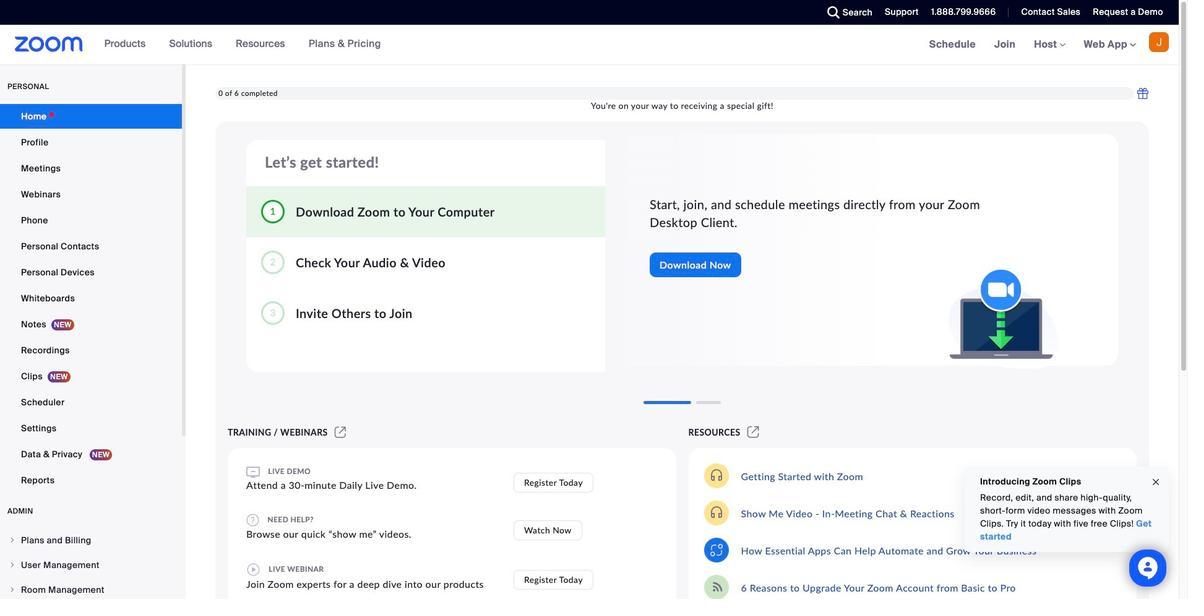 Task type: locate. For each thing, give the bounding box(es) containing it.
profile picture image
[[1150, 32, 1170, 52]]

banner
[[0, 25, 1179, 65]]

1 vertical spatial right image
[[9, 586, 16, 594]]

1 right image from the top
[[9, 562, 16, 569]]

meetings navigation
[[920, 25, 1179, 65]]

zoom logo image
[[15, 37, 83, 52]]

2 menu item from the top
[[0, 554, 182, 577]]

0 vertical spatial right image
[[9, 562, 16, 569]]

right image
[[9, 537, 16, 544]]

2 right image from the top
[[9, 586, 16, 594]]

1 vertical spatial menu item
[[0, 554, 182, 577]]

menu item
[[0, 529, 182, 552], [0, 554, 182, 577], [0, 578, 182, 599]]

close image
[[1152, 475, 1162, 489]]

right image
[[9, 562, 16, 569], [9, 586, 16, 594]]

2 vertical spatial menu item
[[0, 578, 182, 599]]

admin menu menu
[[0, 529, 182, 599]]

0 vertical spatial menu item
[[0, 529, 182, 552]]



Task type: vqa. For each thing, say whether or not it's contained in the screenshot.
Profile picture
yes



Task type: describe. For each thing, give the bounding box(es) containing it.
personal menu menu
[[0, 104, 182, 494]]

product information navigation
[[95, 25, 391, 64]]

3 menu item from the top
[[0, 578, 182, 599]]

1 menu item from the top
[[0, 529, 182, 552]]

right image for 2nd menu item from the bottom
[[9, 562, 16, 569]]

window new image
[[746, 427, 762, 438]]

right image for first menu item from the bottom of the admin menu menu
[[9, 586, 16, 594]]

window new image
[[333, 427, 348, 438]]



